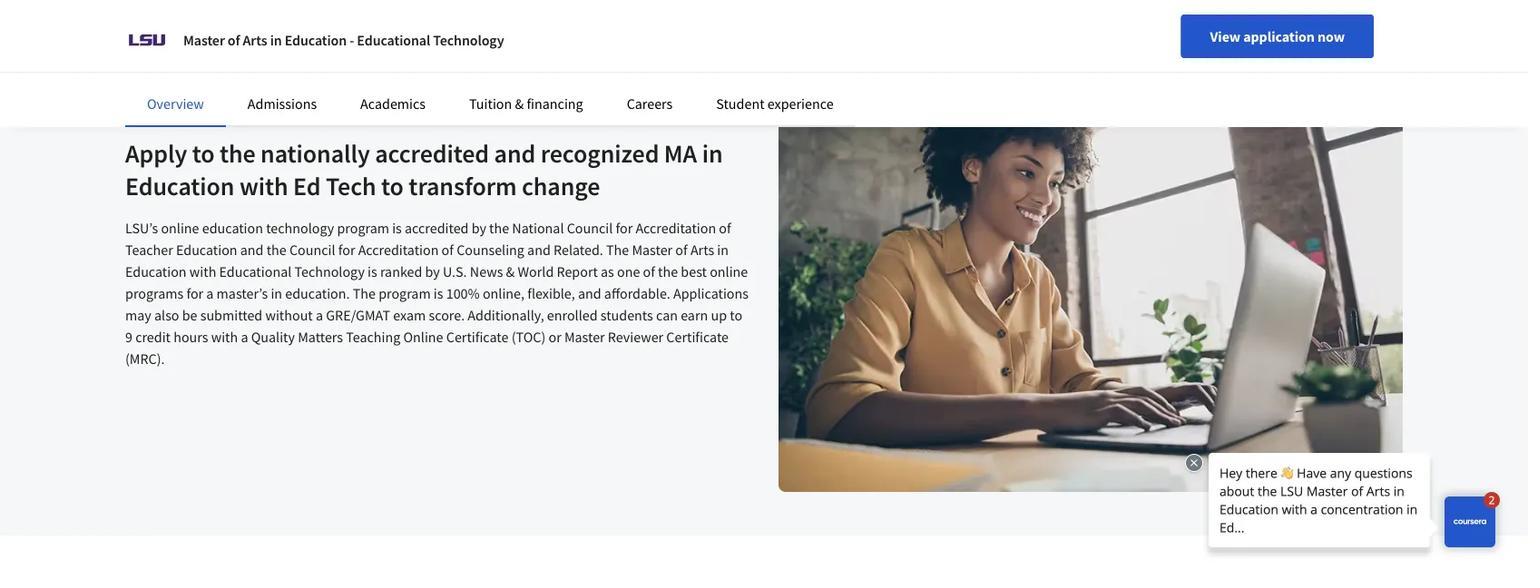 Task type: vqa. For each thing, say whether or not it's contained in the screenshot.
the left "is"
yes



Task type: locate. For each thing, give the bounding box(es) containing it.
tuition & financing link
[[469, 94, 583, 113]]

2 vertical spatial master
[[564, 328, 605, 346]]

overview link
[[147, 94, 204, 113]]

to right up
[[730, 306, 743, 324]]

lsu's
[[125, 219, 158, 237]]

also
[[154, 306, 179, 324]]

education inside the "apply to the nationally accredited and recognized ma in education with ed tech to transform change"
[[125, 170, 235, 202]]

arts inside lsu's online education technology program is accredited by the national council for accreditation of teacher education and the council for accreditation of counseling and related.  the master of arts in education with educational technology is ranked by u.s. news & world report as one of the best online programs for a master's in education. the program is 100% online, flexible, and affordable. applications may also be submitted without a gre/gmat exam score. additionally, enrolled students can earn up to 9 credit hours with a quality matters teaching online certificate (toc) or master reviewer certificate (mrc).
[[691, 241, 714, 259]]

2 vertical spatial is
[[434, 284, 443, 302]]

for
[[616, 219, 633, 237], [338, 241, 355, 259], [186, 284, 203, 302]]

master up one
[[632, 241, 673, 259]]

council down technology on the left top of the page
[[289, 241, 335, 259]]

accreditation
[[636, 219, 716, 237], [358, 241, 439, 259]]

0 vertical spatial accredited
[[375, 138, 489, 169]]

certificate down "earn"
[[667, 328, 729, 346]]

2 horizontal spatial master
[[632, 241, 673, 259]]

for up one
[[616, 219, 633, 237]]

students
[[601, 306, 653, 324]]

online up applications
[[710, 262, 748, 280]]

the up gre/gmat
[[353, 284, 376, 302]]

is left ranked
[[368, 262, 377, 280]]

teacher
[[125, 241, 173, 259]]

0 vertical spatial educational
[[357, 31, 430, 49]]

online,
[[483, 284, 525, 302]]

1 horizontal spatial a
[[241, 328, 248, 346]]

in
[[270, 31, 282, 49], [702, 138, 723, 169], [717, 241, 729, 259], [271, 284, 282, 302]]

1 vertical spatial &
[[506, 262, 515, 280]]

technology up education.
[[295, 262, 365, 280]]

1 vertical spatial accreditation
[[358, 241, 439, 259]]

online up teacher
[[161, 219, 199, 237]]

master right louisiana state university logo at the left top of the page
[[183, 31, 225, 49]]

program down ranked
[[379, 284, 431, 302]]

accredited
[[375, 138, 489, 169], [405, 219, 469, 237]]

is up score.
[[434, 284, 443, 302]]

1 horizontal spatial technology
[[433, 31, 504, 49]]

with up be
[[190, 262, 216, 280]]

accreditation up best
[[636, 219, 716, 237]]

of
[[228, 31, 240, 49], [719, 219, 731, 237], [442, 241, 454, 259], [676, 241, 688, 259], [643, 262, 655, 280]]

the
[[606, 241, 629, 259], [353, 284, 376, 302]]

&
[[515, 94, 524, 113], [506, 262, 515, 280]]

submitted
[[200, 306, 263, 324]]

1 horizontal spatial arts
[[691, 241, 714, 259]]

educational up master's
[[219, 262, 292, 280]]

0 horizontal spatial master
[[183, 31, 225, 49]]

0 vertical spatial online
[[161, 219, 199, 237]]

1 horizontal spatial to
[[381, 170, 404, 202]]

one
[[617, 262, 640, 280]]

a
[[206, 284, 214, 302], [316, 306, 323, 324], [241, 328, 248, 346]]

by
[[472, 219, 486, 237], [425, 262, 440, 280]]

-
[[350, 31, 354, 49]]

educational
[[357, 31, 430, 49], [219, 262, 292, 280]]

by left u.s.
[[425, 262, 440, 280]]

& right "tuition"
[[515, 94, 524, 113]]

to
[[192, 138, 215, 169], [381, 170, 404, 202], [730, 306, 743, 324]]

tuition
[[469, 94, 512, 113]]

a up submitted
[[206, 284, 214, 302]]

tuition & financing
[[469, 94, 583, 113]]

best
[[681, 262, 707, 280]]

arts
[[243, 31, 267, 49], [691, 241, 714, 259]]

accredited inside lsu's online education technology program is accredited by the national council for accreditation of teacher education and the council for accreditation of counseling and related.  the master of arts in education with educational technology is ranked by u.s. news & world report as one of the best online programs for a master's in education. the program is 100% online, flexible, and affordable. applications may also be submitted without a gre/gmat exam score. additionally, enrolled students can earn up to 9 credit hours with a quality matters teaching online certificate (toc) or master reviewer certificate (mrc).
[[405, 219, 469, 237]]

& up online,
[[506, 262, 515, 280]]

1 vertical spatial online
[[710, 262, 748, 280]]

certificate down additionally, at the bottom
[[446, 328, 509, 346]]

program down tech
[[337, 219, 389, 237]]

0 vertical spatial to
[[192, 138, 215, 169]]

1 vertical spatial to
[[381, 170, 404, 202]]

arts up best
[[691, 241, 714, 259]]

of right one
[[643, 262, 655, 280]]

program
[[337, 219, 389, 237], [379, 284, 431, 302]]

0 vertical spatial with
[[240, 170, 288, 202]]

1 vertical spatial arts
[[691, 241, 714, 259]]

flexible,
[[528, 284, 575, 302]]

certificate
[[446, 328, 509, 346], [667, 328, 729, 346]]

the
[[220, 138, 256, 169], [489, 219, 509, 237], [267, 241, 287, 259], [658, 262, 678, 280]]

accredited up u.s.
[[405, 219, 469, 237]]

national
[[512, 219, 564, 237]]

0 vertical spatial is
[[392, 219, 402, 237]]

student experience link
[[716, 94, 834, 113]]

0 vertical spatial &
[[515, 94, 524, 113]]

0 horizontal spatial online
[[161, 219, 199, 237]]

and down "tuition & financing" link on the left top of page
[[494, 138, 536, 169]]

online
[[161, 219, 199, 237], [710, 262, 748, 280]]

overview
[[147, 94, 204, 113]]

2 vertical spatial with
[[211, 328, 238, 346]]

0 horizontal spatial by
[[425, 262, 440, 280]]

0 horizontal spatial arts
[[243, 31, 267, 49]]

education down apply
[[125, 170, 235, 202]]

and down the report
[[578, 284, 601, 302]]

academics
[[360, 94, 426, 113]]

2 horizontal spatial to
[[730, 306, 743, 324]]

0 horizontal spatial is
[[368, 262, 377, 280]]

education left -
[[285, 31, 347, 49]]

for up education.
[[338, 241, 355, 259]]

accreditation up ranked
[[358, 241, 439, 259]]

hours
[[174, 328, 208, 346]]

council
[[567, 219, 613, 237], [289, 241, 335, 259]]

a up matters
[[316, 306, 323, 324]]

of up best
[[676, 241, 688, 259]]

0 horizontal spatial certificate
[[446, 328, 509, 346]]

up
[[711, 306, 727, 324]]

to right apply
[[192, 138, 215, 169]]

1 horizontal spatial master
[[564, 328, 605, 346]]

with down submitted
[[211, 328, 238, 346]]

for up be
[[186, 284, 203, 302]]

education up the programs
[[125, 262, 187, 280]]

accredited up transform
[[375, 138, 489, 169]]

a down submitted
[[241, 328, 248, 346]]

0 horizontal spatial a
[[206, 284, 214, 302]]

1 horizontal spatial certificate
[[667, 328, 729, 346]]

0 horizontal spatial educational
[[219, 262, 292, 280]]

technology up "tuition"
[[433, 31, 504, 49]]

with left ed
[[240, 170, 288, 202]]

educational right -
[[357, 31, 430, 49]]

0 vertical spatial the
[[606, 241, 629, 259]]

in right ma
[[702, 138, 723, 169]]

in up without
[[271, 284, 282, 302]]

1 vertical spatial the
[[353, 284, 376, 302]]

without
[[265, 306, 313, 324]]

and
[[494, 138, 536, 169], [240, 241, 264, 259], [527, 241, 551, 259], [578, 284, 601, 302]]

1 vertical spatial technology
[[295, 262, 365, 280]]

louisiana state university logo image
[[125, 18, 169, 62]]

the down the admissions
[[220, 138, 256, 169]]

by up 'counseling'
[[472, 219, 486, 237]]

technology inside lsu's online education technology program is accredited by the national council for accreditation of teacher education and the council for accreditation of counseling and related.  the master of arts in education with educational technology is ranked by u.s. news & world report as one of the best online programs for a master's in education. the program is 100% online, flexible, and affordable. applications may also be submitted without a gre/gmat exam score. additionally, enrolled students can earn up to 9 credit hours with a quality matters teaching online certificate (toc) or master reviewer certificate (mrc).
[[295, 262, 365, 280]]

1 horizontal spatial council
[[567, 219, 613, 237]]

2 vertical spatial for
[[186, 284, 203, 302]]

0 horizontal spatial technology
[[295, 262, 365, 280]]

1 vertical spatial program
[[379, 284, 431, 302]]

academics link
[[360, 94, 426, 113]]

news
[[470, 262, 503, 280]]

1 certificate from the left
[[446, 328, 509, 346]]

0 horizontal spatial for
[[186, 284, 203, 302]]

is up ranked
[[392, 219, 402, 237]]

in inside the "apply to the nationally accredited and recognized ma in education with ed tech to transform change"
[[702, 138, 723, 169]]

(toc)
[[512, 328, 546, 346]]

1 vertical spatial master
[[632, 241, 673, 259]]

education
[[285, 31, 347, 49], [125, 170, 235, 202], [176, 241, 237, 259], [125, 262, 187, 280]]

applications
[[674, 284, 749, 302]]

0 vertical spatial by
[[472, 219, 486, 237]]

1 horizontal spatial accreditation
[[636, 219, 716, 237]]

1 vertical spatial educational
[[219, 262, 292, 280]]

to right tech
[[381, 170, 404, 202]]

with
[[240, 170, 288, 202], [190, 262, 216, 280], [211, 328, 238, 346]]

arts up the admissions
[[243, 31, 267, 49]]

2 vertical spatial to
[[730, 306, 743, 324]]

master down enrolled
[[564, 328, 605, 346]]

is
[[392, 219, 402, 237], [368, 262, 377, 280], [434, 284, 443, 302]]

council up the related.
[[567, 219, 613, 237]]

1 horizontal spatial online
[[710, 262, 748, 280]]

careers link
[[627, 94, 673, 113]]

with inside the "apply to the nationally accredited and recognized ma in education with ed tech to transform change"
[[240, 170, 288, 202]]

technology
[[433, 31, 504, 49], [295, 262, 365, 280]]

educational inside lsu's online education technology program is accredited by the national council for accreditation of teacher education and the council for accreditation of counseling and related.  the master of arts in education with educational technology is ranked by u.s. news & world report as one of the best online programs for a master's in education. the program is 100% online, flexible, and affordable. applications may also be submitted without a gre/gmat exam score. additionally, enrolled students can earn up to 9 credit hours with a quality matters teaching online certificate (toc) or master reviewer certificate (mrc).
[[219, 262, 292, 280]]

the up 'as'
[[606, 241, 629, 259]]

1 vertical spatial for
[[338, 241, 355, 259]]

application
[[1244, 27, 1315, 45]]

1 vertical spatial accredited
[[405, 219, 469, 237]]

0 vertical spatial technology
[[433, 31, 504, 49]]

1 vertical spatial council
[[289, 241, 335, 259]]

2 horizontal spatial for
[[616, 219, 633, 237]]

experience
[[768, 94, 834, 113]]

apply to the nationally accredited and recognized ma in education with ed tech to transform change
[[125, 138, 723, 202]]

0 vertical spatial program
[[337, 219, 389, 237]]

1 horizontal spatial by
[[472, 219, 486, 237]]

may
[[125, 306, 151, 324]]

1 vertical spatial a
[[316, 306, 323, 324]]

0 vertical spatial council
[[567, 219, 613, 237]]

master
[[183, 31, 225, 49], [632, 241, 673, 259], [564, 328, 605, 346]]



Task type: describe. For each thing, give the bounding box(es) containing it.
and down education
[[240, 241, 264, 259]]

the up 'counseling'
[[489, 219, 509, 237]]

tech
[[326, 170, 376, 202]]

now
[[1318, 27, 1345, 45]]

0 vertical spatial master
[[183, 31, 225, 49]]

ed
[[293, 170, 321, 202]]

2 horizontal spatial a
[[316, 306, 323, 324]]

gre/gmat
[[326, 306, 390, 324]]

u.s.
[[443, 262, 467, 280]]

2 certificate from the left
[[667, 328, 729, 346]]

student experience
[[716, 94, 834, 113]]

1 horizontal spatial is
[[392, 219, 402, 237]]

& inside lsu's online education technology program is accredited by the national council for accreditation of teacher education and the council for accreditation of counseling and related.  the master of arts in education with educational technology is ranked by u.s. news & world report as one of the best online programs for a master's in education. the program is 100% online, flexible, and affordable. applications may also be submitted without a gre/gmat exam score. additionally, enrolled students can earn up to 9 credit hours with a quality matters teaching online certificate (toc) or master reviewer certificate (mrc).
[[506, 262, 515, 280]]

the inside the "apply to the nationally accredited and recognized ma in education with ed tech to transform change"
[[220, 138, 256, 169]]

transform
[[409, 170, 517, 202]]

and inside the "apply to the nationally accredited and recognized ma in education with ed tech to transform change"
[[494, 138, 536, 169]]

1 vertical spatial by
[[425, 262, 440, 280]]

(mrc).
[[125, 349, 165, 368]]

admissions
[[248, 94, 317, 113]]

affordable.
[[604, 284, 671, 302]]

1 horizontal spatial for
[[338, 241, 355, 259]]

1 vertical spatial with
[[190, 262, 216, 280]]

1 horizontal spatial the
[[606, 241, 629, 259]]

additionally,
[[468, 306, 544, 324]]

education.
[[285, 284, 350, 302]]

report
[[557, 262, 598, 280]]

teaching
[[346, 328, 401, 346]]

student
[[716, 94, 765, 113]]

lsu's online education technology program is accredited by the national council for accreditation of teacher education and the council for accreditation of counseling and related.  the master of arts in education with educational technology is ranked by u.s. news & world report as one of the best online programs for a master's in education. the program is 100% online, flexible, and affordable. applications may also be submitted without a gre/gmat exam score. additionally, enrolled students can earn up to 9 credit hours with a quality matters teaching online certificate (toc) or master reviewer certificate (mrc).
[[125, 219, 749, 368]]

0 vertical spatial for
[[616, 219, 633, 237]]

financing
[[527, 94, 583, 113]]

view application now button
[[1181, 15, 1374, 58]]

view
[[1210, 27, 1241, 45]]

technology
[[266, 219, 334, 237]]

0 vertical spatial a
[[206, 284, 214, 302]]

quality
[[251, 328, 295, 346]]

matters
[[298, 328, 343, 346]]

or
[[549, 328, 562, 346]]

ranked
[[380, 262, 422, 280]]

0 vertical spatial arts
[[243, 31, 267, 49]]

9
[[125, 328, 132, 346]]

score.
[[429, 306, 465, 324]]

can
[[656, 306, 678, 324]]

0 horizontal spatial accreditation
[[358, 241, 439, 259]]

accredited inside the "apply to the nationally accredited and recognized ma in education with ed tech to transform change"
[[375, 138, 489, 169]]

as
[[601, 262, 614, 280]]

in up applications
[[717, 241, 729, 259]]

be
[[182, 306, 197, 324]]

1 vertical spatial is
[[368, 262, 377, 280]]

earn
[[681, 306, 708, 324]]

online
[[403, 328, 443, 346]]

reviewer
[[608, 328, 664, 346]]

ma
[[664, 138, 697, 169]]

view application now
[[1210, 27, 1345, 45]]

in up the admissions
[[270, 31, 282, 49]]

the down technology on the left top of the page
[[267, 241, 287, 259]]

0 horizontal spatial the
[[353, 284, 376, 302]]

and down national
[[527, 241, 551, 259]]

to inside lsu's online education technology program is accredited by the national council for accreditation of teacher education and the council for accreditation of counseling and related.  the master of arts in education with educational technology is ranked by u.s. news & world report as one of the best online programs for a master's in education. the program is 100% online, flexible, and affordable. applications may also be submitted without a gre/gmat exam score. additionally, enrolled students can earn up to 9 credit hours with a quality matters teaching online certificate (toc) or master reviewer certificate (mrc).
[[730, 306, 743, 324]]

the left best
[[658, 262, 678, 280]]

1 horizontal spatial educational
[[357, 31, 430, 49]]

exam
[[393, 306, 426, 324]]

of right louisiana state university logo at the left top of the page
[[228, 31, 240, 49]]

education down education
[[176, 241, 237, 259]]

master of arts in education - educational technology
[[183, 31, 504, 49]]

admissions link
[[248, 94, 317, 113]]

apply
[[125, 138, 187, 169]]

2 horizontal spatial is
[[434, 284, 443, 302]]

2 vertical spatial a
[[241, 328, 248, 346]]

master's
[[217, 284, 268, 302]]

change
[[522, 170, 600, 202]]

of up applications
[[719, 219, 731, 237]]

0 vertical spatial accreditation
[[636, 219, 716, 237]]

100%
[[446, 284, 480, 302]]

recognized
[[541, 138, 659, 169]]

0 horizontal spatial to
[[192, 138, 215, 169]]

credit
[[135, 328, 171, 346]]

related.
[[554, 241, 603, 259]]

of up u.s.
[[442, 241, 454, 259]]

programs
[[125, 284, 184, 302]]

world
[[518, 262, 554, 280]]

nationally
[[261, 138, 370, 169]]

counseling
[[457, 241, 525, 259]]

education
[[202, 219, 263, 237]]

enrolled
[[547, 306, 598, 324]]

0 horizontal spatial council
[[289, 241, 335, 259]]

careers
[[627, 94, 673, 113]]



